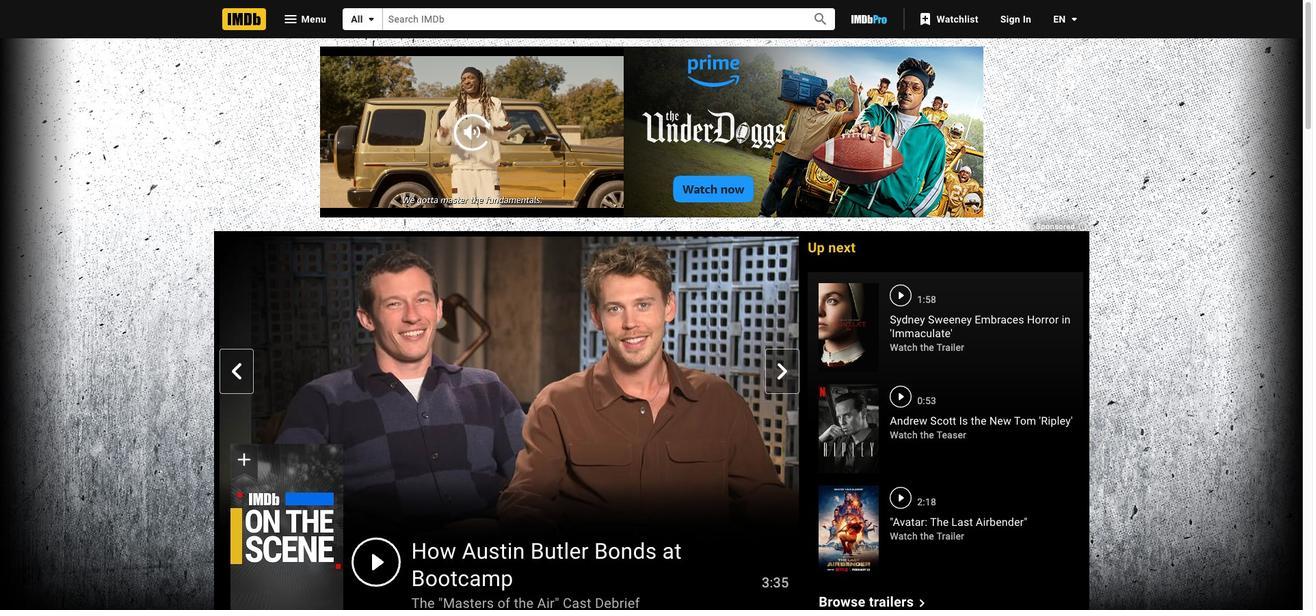 Task type: describe. For each thing, give the bounding box(es) containing it.
sign
[[1001, 14, 1021, 25]]

sweeney
[[928, 313, 972, 326]]

1:58
[[918, 294, 937, 305]]

All search field
[[343, 8, 836, 30]]

menu image
[[282, 11, 299, 27]]

trailer inside "avatar: the last airbender" watch the trailer
[[937, 531, 965, 542]]

the down scott
[[921, 430, 935, 441]]

sign in button
[[990, 7, 1043, 31]]

how austin butler bonds at bootcamp image
[[219, 237, 800, 564]]

how austin butler bonds at bootcamp
[[412, 538, 682, 592]]

none field inside all search box
[[383, 8, 797, 30]]

'ripley'
[[1040, 415, 1073, 428]]

ripley image
[[819, 385, 879, 474]]

all button
[[343, 8, 383, 30]]

menu button
[[271, 8, 337, 30]]

chevron right image
[[914, 595, 931, 610]]

tom
[[1015, 415, 1037, 428]]

'immaculate'
[[890, 327, 953, 340]]

"avatar: the last airbender" watch the trailer
[[890, 516, 1028, 542]]

butler
[[531, 538, 589, 564]]

submit search image
[[813, 11, 829, 28]]

how
[[412, 538, 457, 564]]

menu
[[301, 14, 326, 24]]

browse
[[819, 594, 866, 610]]

browse trailers
[[819, 594, 914, 610]]

2:18
[[918, 497, 937, 508]]

austin
[[462, 538, 525, 564]]

the right 'is'
[[971, 415, 987, 428]]

arrow drop down image
[[1066, 11, 1083, 27]]

watchlist image
[[918, 11, 934, 27]]

sponsored content section
[[0, 0, 1309, 610]]

watchlist button
[[911, 7, 990, 31]]

en
[[1054, 14, 1066, 25]]

home image
[[222, 8, 266, 30]]

the inside "avatar: the last airbender" watch the trailer
[[921, 531, 935, 542]]

embraces
[[975, 313, 1025, 326]]

scott
[[931, 415, 957, 428]]

sydney
[[890, 313, 926, 326]]

airbender"
[[976, 516, 1028, 529]]

immaculate image
[[819, 283, 879, 372]]

avatar: the last airbender image
[[819, 486, 879, 575]]

browse trailers link
[[819, 594, 931, 610]]

in
[[1023, 14, 1032, 25]]

bonds
[[595, 538, 657, 564]]

sign in
[[1001, 14, 1032, 25]]

how austin butler bonds at bootcamp element
[[219, 237, 800, 610]]

new
[[990, 415, 1012, 428]]



Task type: vqa. For each thing, say whether or not it's contained in the screenshot.
"Created" in 1 Kere İzlediklerim a list of 9825 people created 14 Aug 2014
no



Task type: locate. For each thing, give the bounding box(es) containing it.
the
[[931, 516, 949, 529]]

bootcamp
[[412, 566, 513, 592]]

andrew scott is the new tom 'ripley' watch the teaser
[[890, 415, 1073, 441]]

trailer down the sweeney at the right bottom of page
[[937, 342, 965, 353]]

Search IMDb text field
[[383, 8, 797, 30]]

chevron left inline image
[[228, 364, 245, 380]]

at
[[663, 538, 682, 564]]

1 trailer from the top
[[937, 342, 965, 353]]

the down 'immaculate'
[[921, 342, 935, 353]]

masters of the air image
[[230, 444, 343, 610], [230, 444, 343, 610]]

horror
[[1027, 313, 1059, 326]]

trailer
[[937, 342, 965, 353], [937, 531, 965, 542]]

chevron right inline image
[[775, 364, 791, 380]]

in
[[1062, 313, 1071, 326]]

trailer down the "the"
[[937, 531, 965, 542]]

1 watch from the top
[[890, 342, 918, 353]]

2 watch from the top
[[890, 430, 918, 441]]

0 vertical spatial trailer
[[937, 342, 965, 353]]

3 watch from the top
[[890, 531, 918, 542]]

watchlist
[[937, 14, 979, 25]]

trailer inside sydney sweeney embraces horror in 'immaculate' watch the trailer
[[937, 342, 965, 353]]

watch inside andrew scott is the new tom 'ripley' watch the teaser
[[890, 430, 918, 441]]

teaser
[[937, 430, 967, 441]]

up
[[808, 239, 825, 256]]

the
[[921, 342, 935, 353], [971, 415, 987, 428], [921, 430, 935, 441], [921, 531, 935, 542]]

arrow drop down image
[[363, 11, 380, 27]]

2 vertical spatial watch
[[890, 531, 918, 542]]

the inside sydney sweeney embraces horror in 'immaculate' watch the trailer
[[921, 342, 935, 353]]

0:53
[[918, 395, 937, 406]]

last
[[952, 516, 973, 529]]

all
[[351, 14, 363, 25]]

1 vertical spatial watch
[[890, 430, 918, 441]]

trailers
[[869, 594, 914, 610]]

2 trailer from the top
[[937, 531, 965, 542]]

up next
[[808, 239, 856, 256]]

3:35
[[762, 574, 789, 591]]

group
[[230, 444, 343, 610]]

watch down "avatar:
[[890, 531, 918, 542]]

watch down 'immaculate'
[[890, 342, 918, 353]]

"avatar:
[[890, 516, 928, 529]]

is
[[960, 415, 968, 428]]

watch inside "avatar: the last airbender" watch the trailer
[[890, 531, 918, 542]]

0 vertical spatial watch
[[890, 342, 918, 353]]

sponsored
[[1037, 222, 1078, 231]]

watch inside sydney sweeney embraces horror in 'immaculate' watch the trailer
[[890, 342, 918, 353]]

how austin butler bonds at bootcamp group
[[219, 237, 800, 610]]

andrew
[[890, 415, 928, 428]]

sydney sweeney embraces horror in 'immaculate' watch the trailer
[[890, 313, 1071, 353]]

watch down andrew at bottom
[[890, 430, 918, 441]]

None field
[[383, 8, 797, 30]]

next
[[829, 239, 856, 256]]

the down the "the"
[[921, 531, 935, 542]]

watch
[[890, 342, 918, 353], [890, 430, 918, 441], [890, 531, 918, 542]]

en button
[[1043, 7, 1083, 31]]

1 vertical spatial trailer
[[937, 531, 965, 542]]



